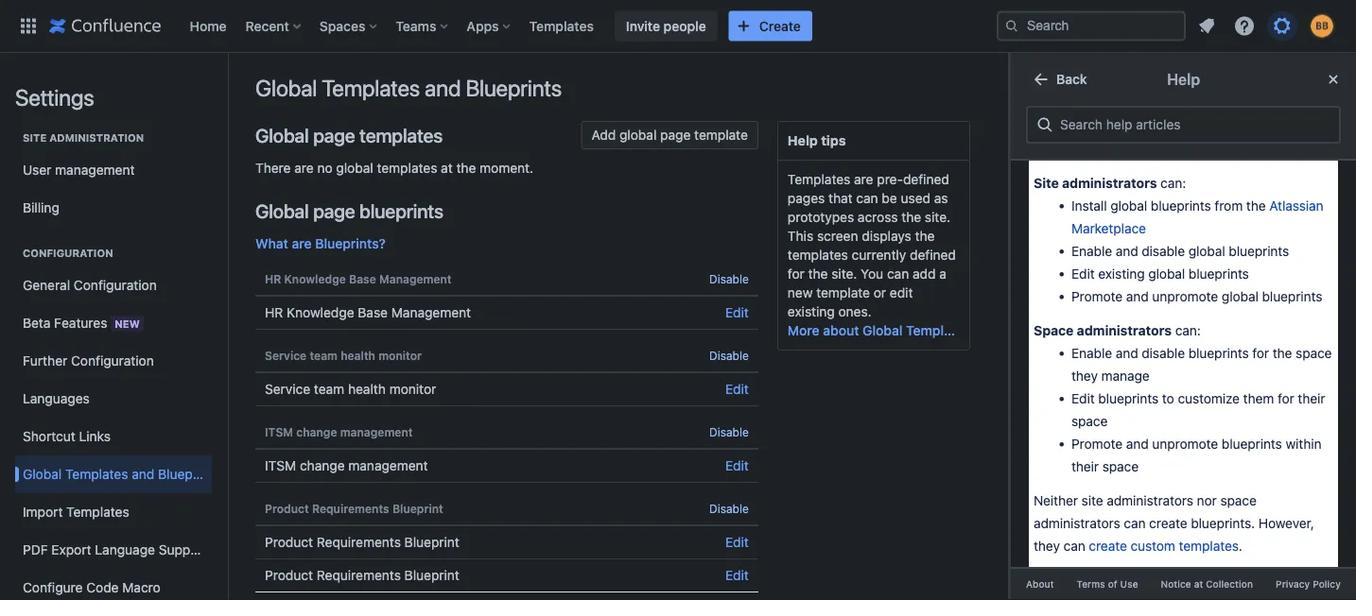 Task type: describe. For each thing, give the bounding box(es) containing it.
0 vertical spatial template
[[695, 127, 748, 143]]

recent button
[[240, 11, 308, 41]]

itsm change management for edit
[[265, 458, 428, 474]]

templates are pre-defined pages that can be used as prototypes across the site. this screen displays the templates currently defined for the site. you can add a new template or edit existing ones. more about global templates
[[788, 172, 971, 339]]

1 horizontal spatial can
[[888, 266, 910, 282]]

use
[[1121, 579, 1139, 590]]

add
[[913, 266, 936, 282]]

more
[[788, 323, 820, 339]]

export
[[51, 543, 91, 558]]

currently
[[852, 247, 907, 263]]

a
[[940, 266, 947, 282]]

back
[[1057, 71, 1088, 87]]

moment.
[[480, 160, 534, 176]]

further configuration link
[[15, 343, 212, 380]]

site administration
[[23, 132, 144, 144]]

be
[[882, 191, 898, 206]]

languages
[[23, 391, 90, 407]]

configure code macro
[[23, 581, 161, 596]]

configuration for further
[[71, 353, 154, 369]]

privacy policy
[[1277, 579, 1342, 590]]

general configuration link
[[15, 267, 212, 305]]

administration
[[49, 132, 144, 144]]

this
[[788, 229, 814, 244]]

0 vertical spatial at
[[441, 160, 453, 176]]

templates up global page templates
[[322, 75, 420, 101]]

page for blueprints
[[313, 200, 355, 222]]

global page blueprints
[[255, 200, 444, 222]]

1 product requirements blueprint from the top
[[265, 502, 444, 516]]

or
[[874, 285, 887, 301]]

create button
[[729, 11, 813, 41]]

configuration group
[[15, 227, 220, 601]]

terms of use link
[[1066, 577, 1150, 593]]

pre-
[[877, 172, 904, 187]]

edit link for service team health monitor
[[726, 382, 749, 397]]

global templates and blueprints link
[[15, 456, 220, 494]]

0 vertical spatial blueprints
[[466, 75, 562, 101]]

policy
[[1314, 579, 1342, 590]]

import templates
[[23, 505, 129, 520]]

service team health monitor for edit
[[265, 382, 437, 397]]

existing
[[788, 304, 835, 320]]

edit link for product requirements blueprint
[[726, 568, 749, 584]]

languages link
[[15, 380, 212, 418]]

are for what
[[292, 236, 312, 252]]

new
[[115, 318, 140, 330]]

templates down the edit
[[907, 323, 971, 339]]

add global page template
[[592, 127, 748, 143]]

across
[[858, 210, 898, 225]]

spaces
[[320, 18, 366, 34]]

disable link for hr knowledge base management
[[710, 273, 749, 286]]

help for help
[[1168, 70, 1201, 88]]

global up what
[[255, 200, 309, 222]]

create
[[760, 18, 801, 34]]

the down "used"
[[902, 210, 922, 225]]

4 disable link from the top
[[710, 502, 749, 516]]

import templates link
[[15, 494, 212, 532]]

settings
[[15, 84, 94, 111]]

page for templates
[[313, 124, 355, 146]]

apps
[[467, 18, 499, 34]]

product for 4th disable link
[[265, 502, 309, 516]]

4 edit from the top
[[726, 535, 749, 551]]

global page templates
[[255, 124, 443, 146]]

blueprints?
[[315, 236, 386, 252]]

what are blueprints?
[[255, 236, 386, 252]]

for
[[788, 266, 805, 282]]

the up the add
[[916, 229, 935, 244]]

that
[[829, 191, 853, 206]]

pages
[[788, 191, 825, 206]]

home link
[[184, 11, 232, 41]]

global templates and blueprints inside configuration group
[[23, 467, 220, 483]]

ones.
[[839, 304, 872, 320]]

base for disable
[[349, 273, 376, 286]]

global right collapse sidebar image
[[255, 75, 317, 101]]

disable for hr knowledge base management
[[710, 273, 749, 286]]

management for edit
[[349, 458, 428, 474]]

site
[[23, 132, 47, 144]]

1 vertical spatial templates
[[377, 160, 438, 176]]

what
[[255, 236, 288, 252]]

you
[[861, 266, 884, 282]]

people
[[664, 18, 707, 34]]

management for edit
[[392, 305, 471, 321]]

new
[[788, 285, 813, 301]]

templates inside "link"
[[529, 18, 594, 34]]

service for disable
[[265, 349, 307, 362]]

pdf
[[23, 543, 48, 558]]

teams
[[396, 18, 437, 34]]

prototypes
[[788, 210, 855, 225]]

general
[[23, 278, 70, 293]]

requirements for 4th edit link from the top of the page
[[317, 535, 401, 551]]

add
[[592, 127, 616, 143]]

management for disable
[[340, 426, 413, 439]]

global up there at the top left
[[255, 124, 309, 146]]

hr for edit
[[265, 305, 283, 321]]

shortcut
[[23, 429, 75, 445]]

invite people button
[[615, 11, 718, 41]]

requirements for 4th disable link
[[312, 502, 390, 516]]

close image
[[1323, 68, 1346, 91]]

edit
[[890, 285, 913, 301]]

itsm change management for disable
[[265, 426, 413, 439]]

are for templates
[[855, 172, 874, 187]]

privacy policy link
[[1265, 577, 1353, 593]]

disable for service team health monitor
[[710, 349, 749, 362]]

appswitcher icon image
[[17, 15, 40, 37]]

management for disable
[[379, 273, 452, 286]]

apps button
[[461, 11, 518, 41]]

change for disable
[[296, 426, 337, 439]]

edit for product requirements blueprint
[[726, 568, 749, 584]]

page right add
[[661, 127, 691, 143]]

collection
[[1207, 579, 1254, 590]]

health for disable
[[341, 349, 376, 362]]

general configuration
[[23, 278, 157, 293]]

0 vertical spatial and
[[425, 75, 461, 101]]

terms of use
[[1077, 579, 1139, 590]]

invite people
[[626, 18, 707, 34]]

further configuration
[[23, 353, 154, 369]]

links
[[79, 429, 111, 445]]

edit for itsm change management
[[726, 458, 749, 474]]

4 disable from the top
[[710, 502, 749, 516]]

service for edit
[[265, 382, 311, 397]]

health for edit
[[348, 382, 386, 397]]

notice at collection link
[[1150, 577, 1265, 593]]

of
[[1109, 579, 1118, 590]]

notice
[[1162, 579, 1192, 590]]

recent
[[246, 18, 289, 34]]

site administration group
[[15, 112, 212, 233]]

no
[[317, 160, 333, 176]]



Task type: locate. For each thing, give the bounding box(es) containing it.
1 vertical spatial monitor
[[390, 382, 437, 397]]

itsm for edit
[[265, 458, 296, 474]]

site. down as
[[925, 210, 951, 225]]

2 vertical spatial product
[[265, 568, 313, 584]]

confluence image
[[49, 15, 161, 37], [49, 15, 161, 37]]

template
[[695, 127, 748, 143], [817, 285, 871, 301]]

disable for itsm change management
[[710, 426, 749, 439]]

1 vertical spatial management
[[392, 305, 471, 321]]

0 vertical spatial management
[[379, 273, 452, 286]]

1 vertical spatial template
[[817, 285, 871, 301]]

global templates and blueprints down "shortcut links" link
[[23, 467, 220, 483]]

help icon image
[[1234, 15, 1257, 37]]

page up the no
[[313, 124, 355, 146]]

1 vertical spatial itsm
[[265, 458, 296, 474]]

change for edit
[[300, 458, 345, 474]]

the right for
[[809, 266, 828, 282]]

screen
[[818, 229, 859, 244]]

blueprints inside configuration group
[[158, 467, 220, 483]]

0 vertical spatial service
[[265, 349, 307, 362]]

defined
[[904, 172, 950, 187], [910, 247, 957, 263]]

health
[[341, 349, 376, 362], [348, 382, 386, 397]]

service team health monitor
[[265, 349, 422, 362], [265, 382, 437, 397]]

0 vertical spatial health
[[341, 349, 376, 362]]

1 vertical spatial hr knowledge base management
[[265, 305, 471, 321]]

1 horizontal spatial at
[[1195, 579, 1204, 590]]

1 product from the top
[[265, 502, 309, 516]]

1 edit link from the top
[[726, 305, 749, 321]]

0 vertical spatial global templates and blueprints
[[255, 75, 562, 101]]

4 edit link from the top
[[726, 535, 749, 551]]

further
[[23, 353, 67, 369]]

notice at collection
[[1162, 579, 1254, 590]]

invite
[[626, 18, 660, 34]]

0 vertical spatial hr knowledge base management
[[265, 273, 452, 286]]

0 vertical spatial monitor
[[379, 349, 422, 362]]

macro
[[122, 581, 161, 596]]

Search help articles field
[[1055, 108, 1332, 142]]

1 vertical spatial service team health monitor
[[265, 382, 437, 397]]

templates down links
[[65, 467, 128, 483]]

1 vertical spatial and
[[132, 467, 155, 483]]

1 vertical spatial management
[[340, 426, 413, 439]]

1 vertical spatial configuration
[[74, 278, 157, 293]]

back button
[[1019, 64, 1099, 95]]

about
[[824, 323, 860, 339]]

service team health monitor for disable
[[265, 349, 422, 362]]

1 vertical spatial blueprint
[[405, 535, 460, 551]]

defined up "used"
[[904, 172, 950, 187]]

hr
[[265, 273, 281, 286], [265, 305, 283, 321]]

1 horizontal spatial blueprints
[[466, 75, 562, 101]]

0 horizontal spatial global
[[336, 160, 373, 176]]

shortcut links
[[23, 429, 111, 445]]

are right what
[[292, 236, 312, 252]]

global element
[[11, 0, 997, 53]]

2 vertical spatial product requirements blueprint
[[265, 568, 460, 584]]

1 horizontal spatial template
[[817, 285, 871, 301]]

0 vertical spatial itsm
[[265, 426, 293, 439]]

blueprints up support on the left bottom of the page
[[158, 467, 220, 483]]

configuration up languages link
[[71, 353, 154, 369]]

2 disable link from the top
[[710, 349, 749, 362]]

itsm change management
[[265, 426, 413, 439], [265, 458, 428, 474]]

product for product requirements blueprint's edit link
[[265, 568, 313, 584]]

2 vertical spatial templates
[[788, 247, 849, 263]]

language
[[95, 543, 155, 558]]

help tips
[[788, 133, 846, 149]]

more about global templates button
[[788, 322, 971, 341]]

billing link
[[15, 189, 212, 227]]

edit for hr knowledge base management
[[726, 305, 749, 321]]

spaces button
[[314, 11, 385, 41]]

base for edit
[[358, 305, 388, 321]]

tips
[[822, 133, 846, 149]]

management
[[379, 273, 452, 286], [392, 305, 471, 321]]

1 hr knowledge base management from the top
[[265, 273, 452, 286]]

team for edit
[[314, 382, 345, 397]]

disable link for itsm change management
[[710, 426, 749, 439]]

templates down this in the top of the page
[[788, 247, 849, 263]]

3 product from the top
[[265, 568, 313, 584]]

page up what are blueprints?
[[313, 200, 355, 222]]

billing
[[23, 200, 59, 216]]

0 vertical spatial product requirements blueprint
[[265, 502, 444, 516]]

1 vertical spatial blueprints
[[158, 467, 220, 483]]

user
[[23, 162, 51, 178]]

blueprint for product requirements blueprint's edit link
[[405, 568, 460, 584]]

global up import
[[23, 467, 62, 483]]

are inside templates are pre-defined pages that can be used as prototypes across the site. this screen displays the templates currently defined for the site. you can add a new template or edit existing ones. more about global templates
[[855, 172, 874, 187]]

2 product requirements blueprint from the top
[[265, 535, 460, 551]]

are
[[295, 160, 314, 176], [855, 172, 874, 187], [292, 236, 312, 252]]

0 horizontal spatial site.
[[832, 266, 858, 282]]

product
[[265, 502, 309, 516], [265, 535, 313, 551], [265, 568, 313, 584]]

can up the edit
[[888, 266, 910, 282]]

configuration inside general configuration link
[[74, 278, 157, 293]]

2 edit from the top
[[726, 382, 749, 397]]

settings icon image
[[1272, 15, 1294, 37]]

hr for disable
[[265, 273, 281, 286]]

2 itsm change management from the top
[[265, 458, 428, 474]]

0 vertical spatial defined
[[904, 172, 950, 187]]

at left moment.
[[441, 160, 453, 176]]

product for 4th edit link from the top of the page
[[265, 535, 313, 551]]

edit for service team health monitor
[[726, 382, 749, 397]]

templates up there are no global templates at the moment.
[[360, 124, 443, 146]]

global templates and blueprints
[[255, 75, 562, 101], [23, 467, 220, 483]]

templates up the blueprints
[[377, 160, 438, 176]]

knowledge for edit
[[287, 305, 354, 321]]

1 vertical spatial knowledge
[[287, 305, 354, 321]]

0 horizontal spatial and
[[132, 467, 155, 483]]

0 vertical spatial management
[[55, 162, 135, 178]]

0 vertical spatial can
[[857, 191, 879, 206]]

2 vertical spatial blueprint
[[405, 568, 460, 584]]

help for help tips
[[788, 133, 818, 149]]

requirements for product requirements blueprint's edit link
[[317, 568, 401, 584]]

1 service from the top
[[265, 349, 307, 362]]

edit link
[[726, 305, 749, 321], [726, 382, 749, 397], [726, 458, 749, 474], [726, 535, 749, 551], [726, 568, 749, 584]]

0 vertical spatial templates
[[360, 124, 443, 146]]

notification icon image
[[1196, 15, 1219, 37]]

1 disable link from the top
[[710, 273, 749, 286]]

1 vertical spatial defined
[[910, 247, 957, 263]]

blueprints down global "element"
[[466, 75, 562, 101]]

team
[[310, 349, 338, 362], [314, 382, 345, 397]]

pdf export language support
[[23, 543, 208, 558]]

the
[[457, 160, 476, 176], [902, 210, 922, 225], [916, 229, 935, 244], [809, 266, 828, 282]]

2 product from the top
[[265, 535, 313, 551]]

templates link
[[524, 11, 600, 41]]

monitor for edit
[[390, 382, 437, 397]]

defined up the add
[[910, 247, 957, 263]]

1 vertical spatial at
[[1195, 579, 1204, 590]]

configuration inside further configuration "link"
[[71, 353, 154, 369]]

help left tips
[[788, 133, 818, 149]]

pdf export language support link
[[15, 532, 212, 570]]

the left moment.
[[457, 160, 476, 176]]

configure
[[23, 581, 83, 596]]

management
[[55, 162, 135, 178], [340, 426, 413, 439], [349, 458, 428, 474]]

1 service team health monitor from the top
[[265, 349, 422, 362]]

features
[[54, 315, 107, 331]]

home
[[190, 18, 227, 34]]

0 horizontal spatial at
[[441, 160, 453, 176]]

help up search help articles field
[[1168, 70, 1201, 88]]

code
[[86, 581, 119, 596]]

2 itsm from the top
[[265, 458, 296, 474]]

2 hr knowledge base management from the top
[[265, 305, 471, 321]]

blueprints
[[360, 200, 444, 222]]

1 vertical spatial can
[[888, 266, 910, 282]]

edit link for itsm change management
[[726, 458, 749, 474]]

0 vertical spatial global
[[620, 127, 657, 143]]

1 horizontal spatial site.
[[925, 210, 951, 225]]

2 vertical spatial management
[[349, 458, 428, 474]]

5 edit link from the top
[[726, 568, 749, 584]]

terms
[[1077, 579, 1106, 590]]

1 vertical spatial help
[[788, 133, 818, 149]]

edit link for hr knowledge base management
[[726, 305, 749, 321]]

shortcut links link
[[15, 418, 212, 456]]

are inside what are blueprints? button
[[292, 236, 312, 252]]

0 vertical spatial base
[[349, 273, 376, 286]]

can up across
[[857, 191, 879, 206]]

5 edit from the top
[[726, 568, 749, 584]]

0 vertical spatial team
[[310, 349, 338, 362]]

0 horizontal spatial can
[[857, 191, 879, 206]]

itsm for disable
[[265, 426, 293, 439]]

2 edit link from the top
[[726, 382, 749, 397]]

teams button
[[390, 11, 456, 41]]

displays
[[862, 229, 912, 244]]

hr knowledge base management for edit
[[265, 305, 471, 321]]

at right the notice
[[1195, 579, 1204, 590]]

banner
[[0, 0, 1357, 53]]

1 vertical spatial base
[[358, 305, 388, 321]]

2 vertical spatial requirements
[[317, 568, 401, 584]]

templates inside templates are pre-defined pages that can be used as prototypes across the site. this screen displays the templates currently defined for the site. you can add a new template or edit existing ones. more about global templates
[[788, 247, 849, 263]]

1 vertical spatial itsm change management
[[265, 458, 428, 474]]

0 horizontal spatial template
[[695, 127, 748, 143]]

about button
[[1015, 577, 1066, 593]]

1 vertical spatial global
[[336, 160, 373, 176]]

0 horizontal spatial blueprints
[[158, 467, 220, 483]]

0 vertical spatial requirements
[[312, 502, 390, 516]]

beta
[[23, 315, 51, 331]]

0 vertical spatial configuration
[[23, 247, 113, 260]]

privacy
[[1277, 579, 1311, 590]]

hr knowledge base management for disable
[[265, 273, 452, 286]]

what are blueprints? button
[[255, 235, 386, 254]]

2 service from the top
[[265, 382, 311, 397]]

0 vertical spatial knowledge
[[284, 273, 346, 286]]

2 vertical spatial configuration
[[71, 353, 154, 369]]

3 edit from the top
[[726, 458, 749, 474]]

templates
[[360, 124, 443, 146], [377, 160, 438, 176], [788, 247, 849, 263]]

0 vertical spatial site.
[[925, 210, 951, 225]]

configuration up new on the bottom of page
[[74, 278, 157, 293]]

support
[[159, 543, 208, 558]]

add global page template link
[[581, 121, 759, 150]]

and down "shortcut links" link
[[132, 467, 155, 483]]

templates
[[529, 18, 594, 34], [322, 75, 420, 101], [788, 172, 851, 187], [907, 323, 971, 339], [65, 467, 128, 483], [66, 505, 129, 520]]

edit
[[726, 305, 749, 321], [726, 382, 749, 397], [726, 458, 749, 474], [726, 535, 749, 551], [726, 568, 749, 584]]

monitor for disable
[[379, 349, 422, 362]]

1 vertical spatial health
[[348, 382, 386, 397]]

global down ones.
[[863, 323, 903, 339]]

import
[[23, 505, 63, 520]]

1 vertical spatial requirements
[[317, 535, 401, 551]]

1 vertical spatial change
[[300, 458, 345, 474]]

1 vertical spatial global templates and blueprints
[[23, 467, 220, 483]]

user management link
[[15, 151, 212, 189]]

page
[[313, 124, 355, 146], [661, 127, 691, 143], [313, 200, 355, 222]]

and inside the global templates and blueprints link
[[132, 467, 155, 483]]

templates up pdf export language support link
[[66, 505, 129, 520]]

0 vertical spatial change
[[296, 426, 337, 439]]

beta features new
[[23, 315, 140, 331]]

user management
[[23, 162, 135, 178]]

1 itsm from the top
[[265, 426, 293, 439]]

there
[[255, 160, 291, 176]]

0 vertical spatial product
[[265, 502, 309, 516]]

are for there
[[295, 160, 314, 176]]

template inside templates are pre-defined pages that can be used as prototypes across the site. this screen displays the templates currently defined for the site. you can add a new template or edit existing ones. more about global templates
[[817, 285, 871, 301]]

1 vertical spatial product
[[265, 535, 313, 551]]

blueprint for 4th disable link
[[393, 502, 444, 516]]

global right add
[[620, 127, 657, 143]]

configuration up general
[[23, 247, 113, 260]]

1 horizontal spatial help
[[1168, 70, 1201, 88]]

2 disable from the top
[[710, 349, 749, 362]]

1 vertical spatial team
[[314, 382, 345, 397]]

templates right "apps" popup button
[[529, 18, 594, 34]]

blueprints
[[466, 75, 562, 101], [158, 467, 220, 483]]

global inside templates are pre-defined pages that can be used as prototypes across the site. this screen displays the templates currently defined for the site. you can add a new template or edit existing ones. more about global templates
[[863, 323, 903, 339]]

global right the no
[[336, 160, 373, 176]]

1 edit from the top
[[726, 305, 749, 321]]

1 horizontal spatial and
[[425, 75, 461, 101]]

global templates and blueprints down teams in the top of the page
[[255, 75, 562, 101]]

3 edit link from the top
[[726, 458, 749, 474]]

requirements
[[312, 502, 390, 516], [317, 535, 401, 551], [317, 568, 401, 584]]

3 disable link from the top
[[710, 426, 749, 439]]

site.
[[925, 210, 951, 225], [832, 266, 858, 282]]

configuration for general
[[74, 278, 157, 293]]

2 service team health monitor from the top
[[265, 382, 437, 397]]

templates up the pages
[[788, 172, 851, 187]]

0 vertical spatial help
[[1168, 70, 1201, 88]]

site. left you at the top right of page
[[832, 266, 858, 282]]

1 horizontal spatial global templates and blueprints
[[255, 75, 562, 101]]

search image
[[1005, 18, 1020, 34]]

1 vertical spatial site.
[[832, 266, 858, 282]]

1 itsm change management from the top
[[265, 426, 413, 439]]

banner containing home
[[0, 0, 1357, 53]]

knowledge for disable
[[284, 273, 346, 286]]

team for disable
[[310, 349, 338, 362]]

1 vertical spatial service
[[265, 382, 311, 397]]

0 vertical spatial blueprint
[[393, 502, 444, 516]]

1 disable from the top
[[710, 273, 749, 286]]

are left the no
[[295, 160, 314, 176]]

can
[[857, 191, 879, 206], [888, 266, 910, 282]]

management inside 'link'
[[55, 162, 135, 178]]

global inside configuration group
[[23, 467, 62, 483]]

and down "teams" popup button
[[425, 75, 461, 101]]

0 horizontal spatial help
[[788, 133, 818, 149]]

1 vertical spatial product requirements blueprint
[[265, 535, 460, 551]]

Search field
[[997, 11, 1187, 41]]

are left pre-
[[855, 172, 874, 187]]

0 vertical spatial hr
[[265, 273, 281, 286]]

1 vertical spatial hr
[[265, 305, 283, 321]]

2 hr from the top
[[265, 305, 283, 321]]

collapse sidebar image
[[206, 62, 248, 100]]

3 disable from the top
[[710, 426, 749, 439]]

disable link for service team health monitor
[[710, 349, 749, 362]]

disable link
[[710, 273, 749, 286], [710, 349, 749, 362], [710, 426, 749, 439], [710, 502, 749, 516]]

3 product requirements blueprint from the top
[[265, 568, 460, 584]]

product requirements blueprint
[[265, 502, 444, 516], [265, 535, 460, 551], [265, 568, 460, 584]]

0 vertical spatial itsm change management
[[265, 426, 413, 439]]

change
[[296, 426, 337, 439], [300, 458, 345, 474]]

0 horizontal spatial global templates and blueprints
[[23, 467, 220, 483]]

global
[[620, 127, 657, 143], [336, 160, 373, 176]]

1 hr from the top
[[265, 273, 281, 286]]

blueprint for 4th edit link from the top of the page
[[405, 535, 460, 551]]

1 horizontal spatial global
[[620, 127, 657, 143]]

used
[[901, 191, 931, 206]]

0 vertical spatial service team health monitor
[[265, 349, 422, 362]]



Task type: vqa. For each thing, say whether or not it's contained in the screenshot.
User-
no



